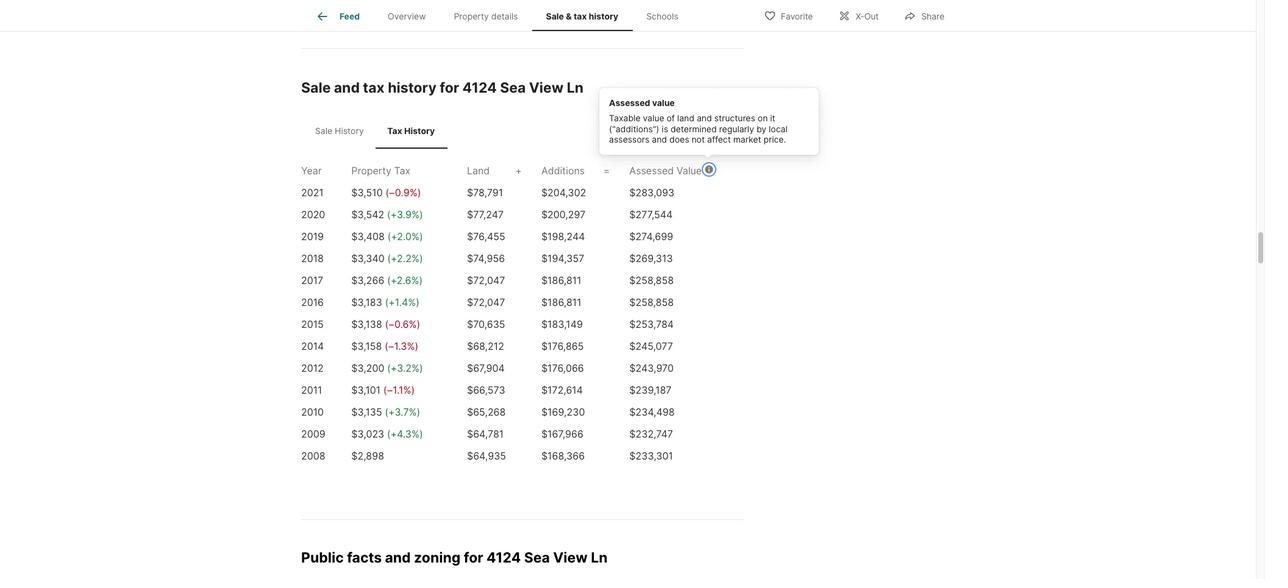 Task type: vqa. For each thing, say whether or not it's contained in the screenshot.


Task type: locate. For each thing, give the bounding box(es) containing it.
1 history from the left
[[335, 126, 364, 136]]

$3,510
[[351, 186, 383, 198]]

0 vertical spatial $258,858
[[629, 274, 674, 286]]

1 vertical spatial view
[[553, 549, 588, 566]]

not
[[692, 134, 705, 145]]

$253,784
[[629, 318, 674, 330]]

for up tax history tab on the left top
[[440, 79, 459, 96]]

it
[[770, 113, 775, 123]]

0 vertical spatial history
[[589, 11, 618, 21]]

of
[[667, 113, 675, 123]]

sale history tab
[[304, 116, 375, 146]]

0 vertical spatial tab list
[[301, 0, 702, 31]]

tax right &
[[574, 11, 587, 21]]

value up of
[[652, 97, 675, 108]]

1 horizontal spatial history
[[589, 11, 618, 21]]

x-out button
[[828, 3, 889, 28]]

$68,212
[[467, 340, 504, 352]]

1 vertical spatial tab list
[[301, 113, 449, 148]]

0 vertical spatial value
[[652, 97, 675, 108]]

$76,455
[[467, 230, 505, 242]]

$72,047 down "$74,956"
[[467, 274, 505, 286]]

$3,408
[[351, 230, 385, 242]]

land
[[677, 113, 694, 123]]

1 vertical spatial ln
[[591, 549, 608, 566]]

tax inside tab
[[574, 11, 587, 21]]

2 $258,858 from the top
[[629, 296, 674, 308]]

(+2.2%)
[[387, 252, 423, 264]]

property details tab
[[440, 2, 532, 31]]

0 vertical spatial property
[[454, 11, 489, 21]]

history up tax history on the top left
[[388, 79, 437, 96]]

$78,791
[[467, 186, 503, 198]]

$258,858 up $253,784 on the bottom of the page
[[629, 296, 674, 308]]

value up is
[[643, 113, 664, 123]]

tax up (−0.9%)
[[394, 164, 411, 177]]

0 vertical spatial $186,811
[[541, 274, 582, 286]]

property details
[[454, 11, 518, 21]]

property for property tax
[[351, 164, 391, 177]]

$233,301
[[629, 450, 673, 462]]

$243,970
[[629, 362, 674, 374]]

2017
[[301, 274, 323, 286]]

0 horizontal spatial ln
[[567, 79, 584, 96]]

2021
[[301, 186, 324, 198]]

1 vertical spatial sale
[[301, 79, 331, 96]]

history inside tab
[[404, 126, 435, 136]]

history inside tab
[[589, 11, 618, 21]]

1 $72,047 from the top
[[467, 274, 505, 286]]

affect
[[707, 134, 731, 145]]

sea
[[500, 79, 526, 96], [524, 549, 550, 566]]

$183,149
[[541, 318, 583, 330]]

favorite button
[[754, 3, 823, 28]]

0 vertical spatial tax
[[574, 11, 587, 21]]

2010
[[301, 406, 324, 418]]

$72,047
[[467, 274, 505, 286], [467, 296, 505, 308]]

public facts and zoning for 4124 sea view ln
[[301, 549, 608, 566]]

(+3.2%)
[[387, 362, 423, 374]]

tax
[[574, 11, 587, 21], [363, 79, 385, 96]]

property
[[454, 11, 489, 21], [351, 164, 391, 177]]

tab list
[[301, 0, 702, 31], [301, 113, 449, 148]]

property tax
[[351, 164, 411, 177]]

1 $258,858 from the top
[[629, 274, 674, 286]]

and down is
[[652, 134, 667, 145]]

history right &
[[589, 11, 618, 21]]

for right zoning
[[464, 549, 483, 566]]

$3,340
[[351, 252, 385, 264]]

1 tab list from the top
[[301, 0, 702, 31]]

$72,047 up the $70,635
[[467, 296, 505, 308]]

assessed value
[[629, 164, 702, 177]]

history for &
[[589, 11, 618, 21]]

1 $186,811 from the top
[[541, 274, 582, 286]]

assessed for assessed value
[[629, 164, 674, 177]]

tax history
[[387, 126, 435, 136]]

assessors
[[609, 134, 650, 145]]

property left 'details'
[[454, 11, 489, 21]]

$274,699
[[629, 230, 673, 242]]

1 vertical spatial 4124
[[487, 549, 521, 566]]

(−1.1%)
[[383, 384, 415, 396]]

2 $72,047 from the top
[[467, 296, 505, 308]]

sale up sale history
[[301, 79, 331, 96]]

1 vertical spatial value
[[643, 113, 664, 123]]

taxable
[[609, 113, 641, 123]]

0 horizontal spatial for
[[440, 79, 459, 96]]

overview tab
[[374, 2, 440, 31]]

property inside 'tab'
[[454, 11, 489, 21]]

0 horizontal spatial tax
[[363, 79, 385, 96]]

$66,573
[[467, 384, 505, 396]]

$258,858
[[629, 274, 674, 286], [629, 296, 674, 308]]

local
[[769, 123, 788, 134]]

ln for public facts and zoning for 4124 sea view ln
[[591, 549, 608, 566]]

$186,811 up $183,149
[[541, 296, 582, 308]]

$74,956
[[467, 252, 505, 264]]

1 vertical spatial assessed
[[629, 164, 674, 177]]

assessed up "$283,093"
[[629, 164, 674, 177]]

0 vertical spatial view
[[529, 79, 564, 96]]

$245,077
[[629, 340, 673, 352]]

1 vertical spatial property
[[351, 164, 391, 177]]

&
[[566, 11, 572, 21]]

1 vertical spatial $186,811
[[541, 296, 582, 308]]

$3,266 (+2.6%)
[[351, 274, 423, 286]]

0 horizontal spatial property
[[351, 164, 391, 177]]

history down sale and tax history for 4124 sea view ln
[[404, 126, 435, 136]]

sale up year
[[315, 126, 332, 136]]

0 vertical spatial sale
[[546, 11, 564, 21]]

value
[[652, 97, 675, 108], [643, 113, 664, 123]]

tax up sale history
[[363, 79, 385, 96]]

view
[[529, 79, 564, 96], [553, 549, 588, 566]]

$72,047 for $3,183 (+1.4%)
[[467, 296, 505, 308]]

history for tax history
[[404, 126, 435, 136]]

0 vertical spatial ln
[[567, 79, 584, 96]]

out
[[864, 11, 879, 21]]

schools
[[646, 11, 678, 21]]

$258,858 down $269,313 on the top
[[629, 274, 674, 286]]

$3,266
[[351, 274, 384, 286]]

$3,542 (+3.9%)
[[351, 208, 423, 220]]

for for zoning
[[464, 549, 483, 566]]

2 tab list from the top
[[301, 113, 449, 148]]

1 horizontal spatial tax
[[574, 11, 587, 21]]

$186,811
[[541, 274, 582, 286], [541, 296, 582, 308]]

sale
[[546, 11, 564, 21], [301, 79, 331, 96], [315, 126, 332, 136]]

$64,935
[[467, 450, 506, 462]]

and up sale history
[[334, 79, 360, 96]]

price.
[[764, 134, 786, 145]]

history
[[589, 11, 618, 21], [388, 79, 437, 96]]

$172,614
[[541, 384, 583, 396]]

$3,023 (+4.3%)
[[351, 428, 423, 440]]

ln
[[567, 79, 584, 96], [591, 549, 608, 566]]

1 vertical spatial sea
[[524, 549, 550, 566]]

tax up the "property tax"
[[387, 126, 402, 136]]

$186,811 for (+1.4%)
[[541, 296, 582, 308]]

regularly
[[719, 123, 754, 134]]

and up determined at the right
[[697, 113, 712, 123]]

assessed
[[609, 97, 650, 108], [629, 164, 674, 177]]

history inside tab
[[335, 126, 364, 136]]

2 $186,811 from the top
[[541, 296, 582, 308]]

assessed up the taxable
[[609, 97, 650, 108]]

0 vertical spatial 4124
[[462, 79, 497, 96]]

sea for sale and tax history for 4124 sea view ln
[[500, 79, 526, 96]]

$70,635
[[467, 318, 505, 330]]

schools tab
[[632, 2, 692, 31]]

2015
[[301, 318, 324, 330]]

2 history from the left
[[404, 126, 435, 136]]

$3,542
[[351, 208, 384, 220]]

assessed for assessed value taxable value of land and structures on it ("additions") is determined regularly by local assessors and does not affect market price.
[[609, 97, 650, 108]]

0 vertical spatial for
[[440, 79, 459, 96]]

1 horizontal spatial for
[[464, 549, 483, 566]]

assessed inside assessed value taxable value of land and structures on it ("additions") is determined regularly by local assessors and does not affect market price.
[[609, 97, 650, 108]]

property up $3,510
[[351, 164, 391, 177]]

is
[[662, 123, 668, 134]]

$3,510 (−0.9%)
[[351, 186, 421, 198]]

0 horizontal spatial history
[[388, 79, 437, 96]]

0 horizontal spatial history
[[335, 126, 364, 136]]

$3,023
[[351, 428, 384, 440]]

0 vertical spatial assessed
[[609, 97, 650, 108]]

$186,811 down $194,357
[[541, 274, 582, 286]]

0 vertical spatial $72,047
[[467, 274, 505, 286]]

1 vertical spatial tax
[[363, 79, 385, 96]]

determined
[[671, 123, 717, 134]]

$3,158 (−1.3%)
[[351, 340, 418, 352]]

2 vertical spatial sale
[[315, 126, 332, 136]]

1 vertical spatial $72,047
[[467, 296, 505, 308]]

1 horizontal spatial ln
[[591, 549, 608, 566]]

tax inside tab
[[387, 126, 402, 136]]

1 horizontal spatial property
[[454, 11, 489, 21]]

history up the "property tax"
[[335, 126, 364, 136]]

1 horizontal spatial history
[[404, 126, 435, 136]]

$3,340 (+2.2%)
[[351, 252, 423, 264]]

0 vertical spatial tax
[[387, 126, 402, 136]]

land
[[467, 164, 490, 177]]

0 vertical spatial sea
[[500, 79, 526, 96]]

share button
[[894, 3, 955, 28]]

for for history
[[440, 79, 459, 96]]

year
[[301, 164, 322, 177]]

$176,066
[[541, 362, 584, 374]]

1 vertical spatial $258,858
[[629, 296, 674, 308]]

1 vertical spatial for
[[464, 549, 483, 566]]

sale left &
[[546, 11, 564, 21]]

property for property details
[[454, 11, 489, 21]]

$169,230
[[541, 406, 585, 418]]

1 vertical spatial history
[[388, 79, 437, 96]]

(+4.3%)
[[387, 428, 423, 440]]



Task type: describe. For each thing, give the bounding box(es) containing it.
(+3.7%)
[[385, 406, 420, 418]]

$3,135
[[351, 406, 382, 418]]

+
[[515, 164, 522, 177]]

sale for sale & tax history
[[546, 11, 564, 21]]

tax history tab
[[375, 116, 447, 146]]

$3,408 (+2.0%)
[[351, 230, 423, 242]]

1 vertical spatial tax
[[394, 164, 411, 177]]

view for sale and tax history for 4124 sea view ln
[[529, 79, 564, 96]]

$3,135 (+3.7%)
[[351, 406, 420, 418]]

$67,904
[[467, 362, 505, 374]]

(+2.0%)
[[387, 230, 423, 242]]

$176,865
[[541, 340, 584, 352]]

assessed value taxable value of land and structures on it ("additions") is determined regularly by local assessors and does not affect market price.
[[609, 97, 788, 145]]

$168,366
[[541, 450, 585, 462]]

$258,858 for $3,183 (+1.4%)
[[629, 296, 674, 308]]

(−0.9%)
[[386, 186, 421, 198]]

=
[[604, 164, 610, 177]]

sale for sale history
[[315, 126, 332, 136]]

$186,811 for (+2.6%)
[[541, 274, 582, 286]]

market
[[733, 134, 761, 145]]

2011
[[301, 384, 322, 396]]

2008
[[301, 450, 325, 462]]

public
[[301, 549, 344, 566]]

$277,544
[[629, 208, 673, 220]]

2020
[[301, 208, 325, 220]]

$3,200
[[351, 362, 384, 374]]

and right facts
[[385, 549, 411, 566]]

history for sale history
[[335, 126, 364, 136]]

facts
[[347, 549, 382, 566]]

$3,158
[[351, 340, 382, 352]]

zoning
[[414, 549, 461, 566]]

(−0.6%)
[[385, 318, 420, 330]]

sale history
[[315, 126, 364, 136]]

$258,858 for $3,266 (+2.6%)
[[629, 274, 674, 286]]

sale for sale and tax history for 4124 sea view ln
[[301, 79, 331, 96]]

$3,138 (−0.6%)
[[351, 318, 420, 330]]

additions
[[541, 164, 585, 177]]

(+2.6%)
[[387, 274, 423, 286]]

view for public facts and zoning for 4124 sea view ln
[[553, 549, 588, 566]]

ln for sale and tax history for 4124 sea view ln
[[567, 79, 584, 96]]

$3,200 (+3.2%)
[[351, 362, 423, 374]]

(−1.3%)
[[385, 340, 418, 352]]

$232,747
[[629, 428, 673, 440]]

4124 for history
[[462, 79, 497, 96]]

$3,101 (−1.1%)
[[351, 384, 415, 396]]

sale and tax history for 4124 sea view ln
[[301, 79, 584, 96]]

2012
[[301, 362, 324, 374]]

tab list containing feed
[[301, 0, 702, 31]]

$3,183 (+1.4%)
[[351, 296, 420, 308]]

sea for public facts and zoning for 4124 sea view ln
[[524, 549, 550, 566]]

overview
[[388, 11, 426, 21]]

history for and
[[388, 79, 437, 96]]

tax for &
[[574, 11, 587, 21]]

$3,101
[[351, 384, 381, 396]]

(+1.4%)
[[385, 296, 420, 308]]

$269,313
[[629, 252, 673, 264]]

x-
[[856, 11, 864, 21]]

sale & tax history
[[546, 11, 618, 21]]

$2,898
[[351, 450, 384, 462]]

feed
[[340, 11, 360, 21]]

$194,357
[[541, 252, 584, 264]]

details
[[491, 11, 518, 21]]

$72,047 for $3,266 (+2.6%)
[[467, 274, 505, 286]]

$3,138
[[351, 318, 382, 330]]

("additions")
[[609, 123, 659, 134]]

by
[[757, 123, 767, 134]]

value
[[677, 164, 702, 177]]

$64,781
[[467, 428, 504, 440]]

$239,187
[[629, 384, 672, 396]]

$65,268
[[467, 406, 506, 418]]

sale & tax history tab
[[532, 2, 632, 31]]

favorite
[[781, 11, 813, 21]]

$3,183
[[351, 296, 382, 308]]

$200,297
[[541, 208, 586, 220]]

$283,093
[[629, 186, 674, 198]]

tab list containing sale history
[[301, 113, 449, 148]]

$167,966
[[541, 428, 583, 440]]

4124 for zoning
[[487, 549, 521, 566]]

tax for and
[[363, 79, 385, 96]]

$77,247
[[467, 208, 504, 220]]

ad region
[[301, 0, 745, 16]]

2014
[[301, 340, 324, 352]]

$204,302
[[541, 186, 586, 198]]

share
[[922, 11, 945, 21]]

(+3.9%)
[[387, 208, 423, 220]]

2018
[[301, 252, 324, 264]]



